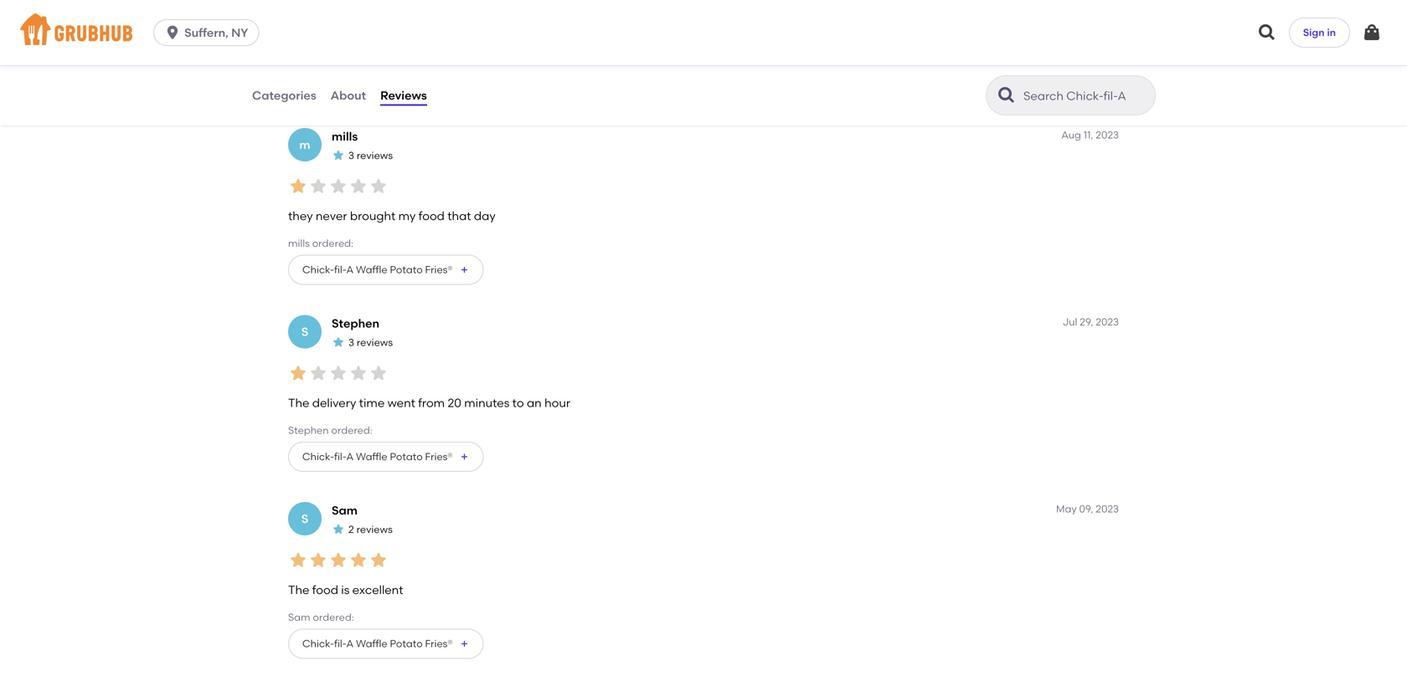 Task type: describe. For each thing, give the bounding box(es) containing it.
Search Chick-fil-A search field
[[1022, 88, 1150, 104]]

categories
[[252, 88, 316, 102]]

ordered: for delivery
[[331, 425, 373, 437]]

3 chick-fil-a waffle potato fries® button from the top
[[288, 629, 484, 660]]

s for sam
[[301, 512, 308, 526]]

excellent
[[352, 583, 403, 597]]

aug 11, 2023
[[1061, 129, 1119, 141]]

the for the delivery time went from 20 minutes to an hour
[[288, 396, 309, 410]]

mills ordered:
[[288, 238, 353, 250]]

chick- for sam
[[302, 638, 334, 650]]

sign in button
[[1289, 18, 1350, 48]]

20
[[448, 396, 461, 410]]

suffern, ny button
[[153, 19, 266, 46]]

plus icon image for 20
[[460, 452, 470, 462]]

chick-fil-a waffle potato fries® button for food
[[288, 255, 484, 285]]

a®
[[346, 77, 358, 89]]

about
[[331, 88, 366, 102]]

29,
[[1080, 316, 1093, 328]]

3 2023 from the top
[[1096, 503, 1119, 516]]

fil- for stephen
[[334, 451, 346, 463]]

3 for mills
[[348, 150, 354, 162]]

mills for mills ordered:
[[288, 238, 310, 250]]

reviews for mills
[[357, 150, 393, 162]]

3 reviews for stephen
[[348, 337, 393, 349]]

categories button
[[251, 65, 317, 126]]

waffle for is
[[356, 638, 387, 650]]

they never brought my food that day
[[288, 209, 496, 223]]

waffle for time
[[356, 451, 387, 463]]

svg image inside suffern, ny button
[[164, 24, 181, 41]]

mills for mills
[[332, 129, 358, 144]]

0 horizontal spatial food
[[312, 583, 338, 597]]

sam ordered:
[[288, 612, 354, 624]]

ny
[[231, 26, 248, 40]]

a for is
[[346, 638, 354, 650]]

3 plus icon image from the top
[[460, 639, 470, 650]]

svg image
[[1362, 23, 1382, 43]]

about button
[[330, 65, 367, 126]]

chick- for mills
[[302, 264, 334, 276]]

delivery
[[312, 396, 356, 410]]

the for the food is excellent
[[288, 583, 309, 597]]

reviews button
[[379, 65, 428, 126]]

chick-fil-a waffle potato fries® for food
[[302, 264, 453, 276]]

1 horizontal spatial food
[[419, 209, 445, 223]]

2
[[348, 524, 354, 536]]



Task type: locate. For each thing, give the bounding box(es) containing it.
1 reviews from the top
[[357, 150, 393, 162]]

3 fries® from the top
[[425, 638, 453, 650]]

s for stephen
[[301, 325, 308, 339]]

from
[[418, 396, 445, 410]]

the up sam ordered:
[[288, 583, 309, 597]]

2023 right 11,
[[1096, 129, 1119, 141]]

1 3 reviews from the top
[[348, 150, 393, 162]]

1 vertical spatial ordered:
[[331, 425, 373, 437]]

stephen
[[332, 317, 379, 331], [288, 425, 329, 437]]

that
[[447, 209, 471, 223]]

hour
[[544, 396, 570, 410]]

mills down they
[[288, 238, 310, 250]]

1 vertical spatial waffle
[[356, 451, 387, 463]]

0 horizontal spatial stephen
[[288, 425, 329, 437]]

3
[[348, 150, 354, 162], [348, 337, 354, 349]]

main navigation navigation
[[0, 0, 1407, 65]]

0 vertical spatial potato
[[390, 264, 423, 276]]

chick-fil-a waffle potato fries® button down they never brought my food that day
[[288, 255, 484, 285]]

chick- for stephen
[[302, 451, 334, 463]]

3 reviews from the top
[[356, 524, 393, 536]]

3 reviews up time
[[348, 337, 393, 349]]

0 vertical spatial the
[[288, 396, 309, 410]]

to
[[512, 396, 524, 410]]

svg image
[[1257, 23, 1277, 43], [164, 24, 181, 41]]

1 vertical spatial 2023
[[1096, 316, 1119, 328]]

1 s from the top
[[301, 325, 308, 339]]

fil-
[[334, 77, 346, 89], [334, 264, 346, 276], [334, 451, 346, 463], [334, 638, 346, 650]]

0 vertical spatial 2023
[[1096, 129, 1119, 141]]

fil- for mills
[[334, 264, 346, 276]]

the left delivery
[[288, 396, 309, 410]]

2 vertical spatial fries®
[[425, 638, 453, 650]]

ordered: down the never
[[312, 238, 353, 250]]

0 vertical spatial 3
[[348, 150, 354, 162]]

potato for from
[[390, 451, 423, 463]]

the delivery time went from 20 minutes to an hour
[[288, 396, 570, 410]]

chick- left a®
[[302, 77, 334, 89]]

ordered: down the is
[[313, 612, 354, 624]]

2 vertical spatial chick-fil-a waffle potato fries® button
[[288, 629, 484, 660]]

s
[[301, 325, 308, 339], [301, 512, 308, 526]]

chick- down stephen ordered:
[[302, 451, 334, 463]]

mills
[[332, 129, 358, 144], [288, 238, 310, 250]]

reviews for stephen
[[357, 337, 393, 349]]

fries® for food
[[425, 264, 453, 276]]

reviews
[[357, 150, 393, 162], [357, 337, 393, 349], [356, 524, 393, 536]]

svg image left suffern,
[[164, 24, 181, 41]]

food right my
[[419, 209, 445, 223]]

1 plus icon image from the top
[[460, 265, 470, 275]]

3 up delivery
[[348, 337, 354, 349]]

suffern, ny
[[184, 26, 248, 40]]

jul
[[1063, 316, 1077, 328]]

a down the mills ordered:
[[346, 264, 354, 276]]

0 vertical spatial fries®
[[425, 264, 453, 276]]

1 vertical spatial fries®
[[425, 451, 453, 463]]

3 fil- from the top
[[334, 451, 346, 463]]

1 chick- from the top
[[302, 77, 334, 89]]

1 vertical spatial 3 reviews
[[348, 337, 393, 349]]

0 vertical spatial plus icon image
[[460, 265, 470, 275]]

1 vertical spatial stephen
[[288, 425, 329, 437]]

suffern,
[[184, 26, 228, 40]]

0 horizontal spatial sam
[[288, 612, 310, 624]]

0 vertical spatial food
[[419, 209, 445, 223]]

2 the from the top
[[288, 583, 309, 597]]

waffle down excellent
[[356, 638, 387, 650]]

stephen for stephen
[[332, 317, 379, 331]]

3 for stephen
[[348, 337, 354, 349]]

2 reviews from the top
[[357, 337, 393, 349]]

reviews for sam
[[356, 524, 393, 536]]

time
[[359, 396, 385, 410]]

jul 29, 2023
[[1063, 316, 1119, 328]]

3 potato from the top
[[390, 638, 423, 650]]

waffle for brought
[[356, 264, 387, 276]]

fries®
[[425, 264, 453, 276], [425, 451, 453, 463], [425, 638, 453, 650]]

09,
[[1079, 503, 1093, 516]]

2023 for minutes
[[1096, 316, 1119, 328]]

3 reviews for mills
[[348, 150, 393, 162]]

day
[[474, 209, 496, 223]]

1 vertical spatial potato
[[390, 451, 423, 463]]

11,
[[1084, 129, 1093, 141]]

2 3 reviews from the top
[[348, 337, 393, 349]]

1 fil- from the top
[[334, 77, 346, 89]]

3 reviews
[[348, 150, 393, 162], [348, 337, 393, 349]]

0 vertical spatial chick-fil-a waffle potato fries® button
[[288, 255, 484, 285]]

1 a from the top
[[346, 264, 354, 276]]

chick-fil-a waffle potato fries® button
[[288, 255, 484, 285], [288, 442, 484, 472], [288, 629, 484, 660]]

fries® for from
[[425, 451, 453, 463]]

chick- inside button
[[302, 77, 334, 89]]

waffle down brought
[[356, 264, 387, 276]]

1 vertical spatial food
[[312, 583, 338, 597]]

2 chick- from the top
[[302, 264, 334, 276]]

1 vertical spatial the
[[288, 583, 309, 597]]

2 waffle from the top
[[356, 451, 387, 463]]

2 chick-fil-a waffle potato fries® from the top
[[302, 451, 453, 463]]

2023
[[1096, 129, 1119, 141], [1096, 316, 1119, 328], [1096, 503, 1119, 516]]

is
[[341, 583, 350, 597]]

food
[[419, 209, 445, 223], [312, 583, 338, 597]]

search icon image
[[997, 85, 1017, 106]]

1 2023 from the top
[[1096, 129, 1119, 141]]

waffle
[[356, 264, 387, 276], [356, 451, 387, 463], [356, 638, 387, 650]]

sam down the food is excellent
[[288, 612, 310, 624]]

ordered: down delivery
[[331, 425, 373, 437]]

2 plus icon image from the top
[[460, 452, 470, 462]]

2 fries® from the top
[[425, 451, 453, 463]]

3 a from the top
[[346, 638, 354, 650]]

m
[[299, 138, 310, 152]]

2 chick-fil-a waffle potato fries® button from the top
[[288, 442, 484, 472]]

potato for food
[[390, 264, 423, 276]]

1 vertical spatial chick-fil-a waffle potato fries® button
[[288, 442, 484, 472]]

plus icon image for that
[[460, 265, 470, 275]]

ordered: for food
[[313, 612, 354, 624]]

mills right m
[[332, 129, 358, 144]]

1 vertical spatial 3
[[348, 337, 354, 349]]

0 vertical spatial waffle
[[356, 264, 387, 276]]

0 vertical spatial sam
[[332, 504, 358, 518]]

sam
[[332, 504, 358, 518], [288, 612, 310, 624]]

reviews
[[380, 88, 427, 102]]

waffle down stephen ordered:
[[356, 451, 387, 463]]

minutes
[[464, 396, 510, 410]]

2 a from the top
[[346, 451, 354, 463]]

chick-fil-a® nuggets button
[[288, 68, 433, 98]]

1 vertical spatial s
[[301, 512, 308, 526]]

0 horizontal spatial svg image
[[164, 24, 181, 41]]

chick-fil-a waffle potato fries® button down time
[[288, 442, 484, 472]]

aug
[[1061, 129, 1081, 141]]

1 horizontal spatial stephen
[[332, 317, 379, 331]]

fil- inside button
[[334, 77, 346, 89]]

0 vertical spatial ordered:
[[312, 238, 353, 250]]

potato down excellent
[[390, 638, 423, 650]]

1 vertical spatial plus icon image
[[460, 452, 470, 462]]

potato down went
[[390, 451, 423, 463]]

chick-fil-a waffle potato fries® down brought
[[302, 264, 453, 276]]

2 2023 from the top
[[1096, 316, 1119, 328]]

chick-fil-a waffle potato fries® down stephen ordered:
[[302, 451, 453, 463]]

a for brought
[[346, 264, 354, 276]]

stephen for stephen ordered:
[[288, 425, 329, 437]]

2 vertical spatial plus icon image
[[460, 639, 470, 650]]

reviews up time
[[357, 337, 393, 349]]

1 3 from the top
[[348, 150, 354, 162]]

chick-
[[302, 77, 334, 89], [302, 264, 334, 276], [302, 451, 334, 463], [302, 638, 334, 650]]

1 vertical spatial chick-fil-a waffle potato fries®
[[302, 451, 453, 463]]

3 waffle from the top
[[356, 638, 387, 650]]

4 chick- from the top
[[302, 638, 334, 650]]

0 vertical spatial 3 reviews
[[348, 150, 393, 162]]

2023 for day
[[1096, 129, 1119, 141]]

2 vertical spatial a
[[346, 638, 354, 650]]

went
[[387, 396, 415, 410]]

a for time
[[346, 451, 354, 463]]

sam for sam
[[332, 504, 358, 518]]

they
[[288, 209, 313, 223]]

stephen ordered:
[[288, 425, 373, 437]]

may 09, 2023
[[1056, 503, 1119, 516]]

reviews right 2
[[356, 524, 393, 536]]

my
[[398, 209, 416, 223]]

2023 right 09,
[[1096, 503, 1119, 516]]

2 vertical spatial ordered:
[[313, 612, 354, 624]]

svg image left sign
[[1257, 23, 1277, 43]]

plus icon image
[[460, 265, 470, 275], [460, 452, 470, 462], [460, 639, 470, 650]]

1 horizontal spatial mills
[[332, 129, 358, 144]]

2 vertical spatial waffle
[[356, 638, 387, 650]]

0 vertical spatial mills
[[332, 129, 358, 144]]

chick-fil-a waffle potato fries® button down excellent
[[288, 629, 484, 660]]

1 potato from the top
[[390, 264, 423, 276]]

1 the from the top
[[288, 396, 309, 410]]

1 vertical spatial a
[[346, 451, 354, 463]]

an
[[527, 396, 542, 410]]

the food is excellent
[[288, 583, 403, 597]]

1 chick-fil-a waffle potato fries® button from the top
[[288, 255, 484, 285]]

chick-fil-a waffle potato fries® for from
[[302, 451, 453, 463]]

in
[[1327, 26, 1336, 38]]

potato
[[390, 264, 423, 276], [390, 451, 423, 463], [390, 638, 423, 650]]

3 chick- from the top
[[302, 451, 334, 463]]

fil- for sam
[[334, 638, 346, 650]]

1 vertical spatial reviews
[[357, 337, 393, 349]]

2 vertical spatial 2023
[[1096, 503, 1119, 516]]

0 horizontal spatial mills
[[288, 238, 310, 250]]

2 vertical spatial chick-fil-a waffle potato fries®
[[302, 638, 453, 650]]

1 vertical spatial mills
[[288, 238, 310, 250]]

1 chick-fil-a waffle potato fries® from the top
[[302, 264, 453, 276]]

stephen down delivery
[[288, 425, 329, 437]]

2 fil- from the top
[[334, 264, 346, 276]]

nuggets
[[360, 77, 402, 89]]

reviews up brought
[[357, 150, 393, 162]]

3 chick-fil-a waffle potato fries® from the top
[[302, 638, 453, 650]]

sam for sam ordered:
[[288, 612, 310, 624]]

chick- down the mills ordered:
[[302, 264, 334, 276]]

a down sam ordered:
[[346, 638, 354, 650]]

3 right m
[[348, 150, 354, 162]]

0 vertical spatial a
[[346, 264, 354, 276]]

1 waffle from the top
[[356, 264, 387, 276]]

sam up 2
[[332, 504, 358, 518]]

ordered:
[[312, 238, 353, 250], [331, 425, 373, 437], [313, 612, 354, 624]]

0 vertical spatial reviews
[[357, 150, 393, 162]]

2 vertical spatial potato
[[390, 638, 423, 650]]

2023 right 29,
[[1096, 316, 1119, 328]]

2 reviews
[[348, 524, 393, 536]]

0 vertical spatial chick-fil-a waffle potato fries®
[[302, 264, 453, 276]]

sign
[[1303, 26, 1325, 38]]

2 s from the top
[[301, 512, 308, 526]]

2 3 from the top
[[348, 337, 354, 349]]

star icon image
[[332, 148, 345, 162], [288, 176, 308, 196], [308, 176, 328, 196], [328, 176, 348, 196], [348, 176, 369, 196], [369, 176, 389, 196], [332, 336, 345, 349], [288, 364, 308, 384], [308, 364, 328, 384], [328, 364, 348, 384], [348, 364, 369, 384], [369, 364, 389, 384], [332, 523, 345, 536], [288, 551, 308, 571], [308, 551, 328, 571], [328, 551, 348, 571], [348, 551, 369, 571], [369, 551, 389, 571]]

the
[[288, 396, 309, 410], [288, 583, 309, 597]]

0 vertical spatial s
[[301, 325, 308, 339]]

a down stephen ordered:
[[346, 451, 354, 463]]

1 vertical spatial sam
[[288, 612, 310, 624]]

a
[[346, 264, 354, 276], [346, 451, 354, 463], [346, 638, 354, 650]]

0 vertical spatial stephen
[[332, 317, 379, 331]]

chick- down sam ordered:
[[302, 638, 334, 650]]

stephen up time
[[332, 317, 379, 331]]

chick-fil-a waffle potato fries®
[[302, 264, 453, 276], [302, 451, 453, 463], [302, 638, 453, 650]]

2 potato from the top
[[390, 451, 423, 463]]

brought
[[350, 209, 396, 223]]

sign in
[[1303, 26, 1336, 38]]

chick-fil-a waffle potato fries® button for from
[[288, 442, 484, 472]]

ordered: for never
[[312, 238, 353, 250]]

1 horizontal spatial sam
[[332, 504, 358, 518]]

1 horizontal spatial svg image
[[1257, 23, 1277, 43]]

food left the is
[[312, 583, 338, 597]]

potato down my
[[390, 264, 423, 276]]

never
[[316, 209, 347, 223]]

may
[[1056, 503, 1077, 516]]

chick-fil-a waffle potato fries® down excellent
[[302, 638, 453, 650]]

3 reviews up brought
[[348, 150, 393, 162]]

1 fries® from the top
[[425, 264, 453, 276]]

4 fil- from the top
[[334, 638, 346, 650]]

2 vertical spatial reviews
[[356, 524, 393, 536]]

chick-fil-a® nuggets
[[302, 77, 402, 89]]



Task type: vqa. For each thing, say whether or not it's contained in the screenshot.
fil-
yes



